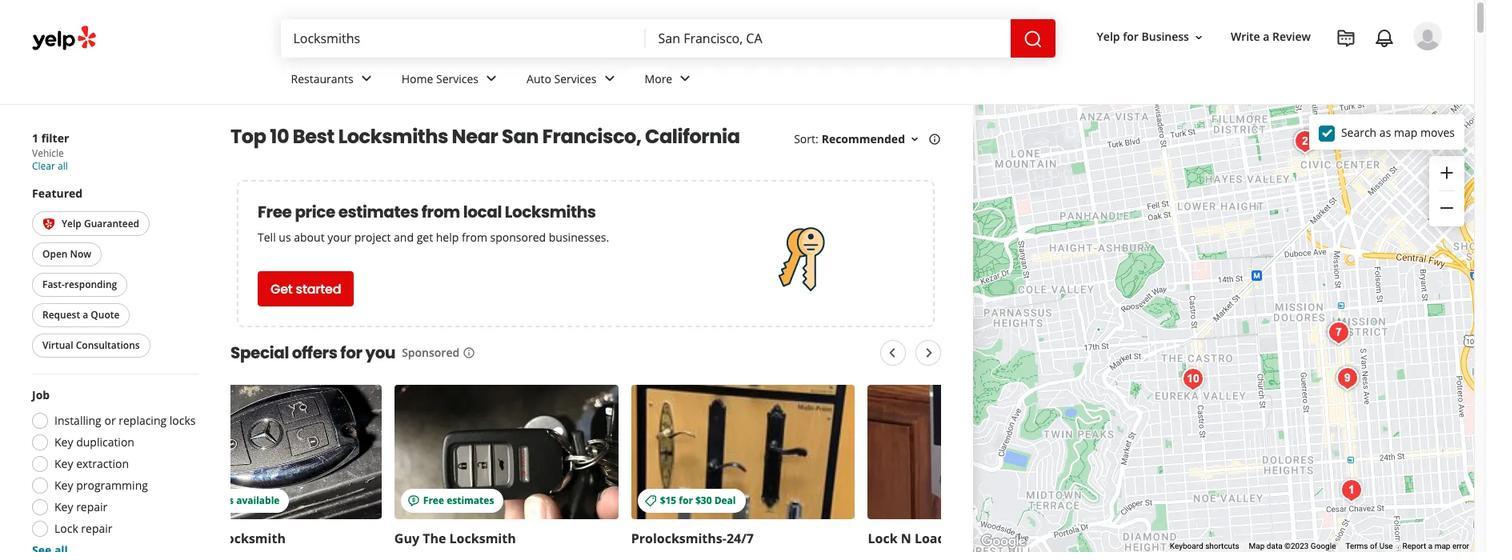 Task type: locate. For each thing, give the bounding box(es) containing it.
get started
[[270, 280, 341, 298]]

1 horizontal spatial free
[[423, 494, 444, 507]]

your
[[327, 230, 351, 245]]

2 services from the left
[[554, 71, 597, 86]]

0 horizontal spatial 24 chevron down v2 image
[[482, 69, 501, 88]]

top
[[230, 123, 266, 150]]

16 chevron down v2 image
[[1192, 31, 1205, 44], [908, 133, 921, 146]]

request a quote
[[42, 308, 120, 322]]

2 vertical spatial for
[[679, 494, 693, 507]]

free inside "link"
[[423, 494, 444, 507]]

restaurants
[[291, 71, 353, 86]]

1 vertical spatial 16 chevron down v2 image
[[908, 133, 921, 146]]

repair up lock repair
[[76, 500, 108, 515]]

free inside free price estimates from local locksmiths tell us about your project and get help from sponsored businesses.
[[258, 201, 292, 223]]

n
[[901, 530, 911, 547]]

0 horizontal spatial free
[[258, 201, 292, 223]]

2 horizontal spatial a
[[1428, 542, 1433, 551]]

abc locksmith sf image
[[1323, 316, 1355, 349]]

1 vertical spatial 16 info v2 image
[[463, 346, 476, 359]]

sort:
[[794, 131, 818, 146]]

0 vertical spatial repair
[[76, 500, 108, 515]]

0 horizontal spatial a
[[83, 308, 88, 322]]

2 locksmith from the left
[[449, 530, 516, 547]]

3 24 chevron down v2 image from the left
[[676, 69, 695, 88]]

16 info v2 image right recommended popup button
[[928, 133, 941, 145]]

for left business on the top right
[[1123, 29, 1139, 44]]

offers
[[292, 342, 337, 364]]

lock left n
[[868, 530, 898, 547]]

locksmiths up businesses.
[[505, 201, 596, 223]]

write a review link
[[1224, 23, 1317, 52]]

0 vertical spatial from
[[422, 201, 460, 223]]

for for $15
[[679, 494, 693, 507]]

24 chevron down v2 image
[[482, 69, 501, 88], [600, 69, 619, 88], [676, 69, 695, 88]]

0 vertical spatial estimates
[[338, 201, 418, 223]]

report
[[1403, 542, 1426, 551]]

0 vertical spatial for
[[1123, 29, 1139, 44]]

for inside "$15 for $30 deal" link
[[679, 494, 693, 507]]

google image
[[977, 531, 1030, 552]]

2 horizontal spatial for
[[1123, 29, 1139, 44]]

0 vertical spatial a
[[1263, 29, 1270, 44]]

services for home services
[[436, 71, 479, 86]]

0 vertical spatial locksmiths
[[338, 123, 448, 150]]

yelp right 16 yelp guaranteed v2 image
[[62, 217, 82, 230]]

3 key from the top
[[54, 478, 73, 493]]

key up key repair
[[54, 478, 73, 493]]

1 horizontal spatial lock
[[868, 530, 898, 547]]

a left quote
[[83, 308, 88, 322]]

yelp guaranteed button
[[32, 211, 150, 236]]

get
[[270, 280, 293, 298]]

24 chevron down v2 image for home services
[[482, 69, 501, 88]]

0 horizontal spatial 16 chevron down v2 image
[[908, 133, 921, 146]]

free
[[258, 201, 292, 223], [423, 494, 444, 507]]

key down the installing
[[54, 435, 73, 450]]

24 chevron down v2 image inside home services link
[[482, 69, 501, 88]]

24 chevron down v2 image right more
[[676, 69, 695, 88]]

discounts available
[[186, 494, 280, 507]]

0 horizontal spatial estimates
[[338, 201, 418, 223]]

2 horizontal spatial 24 chevron down v2 image
[[676, 69, 695, 88]]

next image
[[920, 343, 939, 363]]

none field up home services link
[[293, 30, 633, 47]]

1 vertical spatial estimates
[[447, 494, 494, 507]]

$30
[[695, 494, 712, 507]]

1 24 chevron down v2 image from the left
[[482, 69, 501, 88]]

16 info v2 image
[[928, 133, 941, 145], [463, 346, 476, 359]]

1 horizontal spatial map
[[1435, 542, 1450, 551]]

locksmith right load
[[949, 530, 1015, 547]]

business categories element
[[278, 58, 1442, 104]]

use
[[1379, 542, 1393, 551]]

key repair
[[54, 500, 108, 515]]

available
[[236, 494, 280, 507]]

key up lock repair
[[54, 500, 73, 515]]

guaranteed
[[84, 217, 139, 230]]

free for estimates
[[423, 494, 444, 507]]

1 key from the top
[[54, 435, 73, 450]]

diamond
[[158, 530, 216, 547]]

map
[[1249, 542, 1265, 551]]

1 services from the left
[[436, 71, 479, 86]]

24 chevron down v2 image inside more link
[[676, 69, 695, 88]]

top 10 best locksmiths near san francisco, california
[[230, 123, 740, 150]]

0 horizontal spatial services
[[436, 71, 479, 86]]

projects image
[[1336, 29, 1356, 48]]

1 horizontal spatial 24 chevron down v2 image
[[600, 69, 619, 88]]

a right 'report'
[[1428, 542, 1433, 551]]

24 chevron down v2 image
[[357, 69, 376, 88]]

1 horizontal spatial estimates
[[447, 494, 494, 507]]

1 horizontal spatial services
[[554, 71, 597, 86]]

4 key from the top
[[54, 500, 73, 515]]

0 vertical spatial free
[[258, 201, 292, 223]]

free up tell
[[258, 201, 292, 223]]

16 chevron down v2 image inside yelp for business button
[[1192, 31, 1205, 44]]

1 vertical spatial locksmiths
[[505, 201, 596, 223]]

keyboard
[[1170, 542, 1203, 551]]

key extraction
[[54, 456, 129, 472]]

project
[[354, 230, 391, 245]]

consultations
[[76, 339, 140, 352]]

estimates up the project
[[338, 201, 418, 223]]

restaurants link
[[278, 58, 389, 104]]

lock n load locksmith link
[[868, 530, 1015, 547]]

map left the error
[[1435, 542, 1450, 551]]

24 chevron down v2 image left auto
[[482, 69, 501, 88]]

1 horizontal spatial yelp
[[1097, 29, 1120, 44]]

review
[[1272, 29, 1311, 44]]

1 vertical spatial yelp
[[62, 217, 82, 230]]

yes locksmith image
[[1289, 125, 1321, 157], [1289, 125, 1321, 157]]

24 chevron down v2 image inside auto services link
[[600, 69, 619, 88]]

clear
[[32, 159, 55, 173]]

2 none field from the left
[[658, 30, 998, 47]]

1 vertical spatial repair
[[81, 521, 112, 536]]

for
[[1123, 29, 1139, 44], [340, 342, 362, 364], [679, 494, 693, 507]]

24/7
[[727, 530, 754, 547]]

get started button
[[258, 271, 354, 306]]

free right 16 free estimates v2 image
[[423, 494, 444, 507]]

from up help
[[422, 201, 460, 223]]

2 24 chevron down v2 image from the left
[[600, 69, 619, 88]]

16 chevron down v2 image right 'recommended'
[[908, 133, 921, 146]]

a inside button
[[83, 308, 88, 322]]

businesses.
[[549, 230, 609, 245]]

map region
[[819, 37, 1486, 552]]

2 horizontal spatial locksmith
[[949, 530, 1015, 547]]

1 vertical spatial from
[[462, 230, 487, 245]]

guy the locksmith
[[394, 530, 516, 547]]

clear all link
[[32, 159, 68, 173]]

key down key duplication
[[54, 456, 73, 472]]

yelp
[[1097, 29, 1120, 44], [62, 217, 82, 230]]

16 chevron down v2 image inside recommended popup button
[[908, 133, 921, 146]]

terms
[[1346, 542, 1368, 551]]

the
[[423, 530, 446, 547]]

google
[[1311, 542, 1336, 551]]

16 chevron down v2 image for recommended
[[908, 133, 921, 146]]

from down 'local'
[[462, 230, 487, 245]]

quick locksmith image
[[1332, 362, 1364, 394], [1332, 362, 1364, 394]]

key
[[54, 435, 73, 450], [54, 456, 73, 472], [54, 478, 73, 493], [54, 500, 73, 515]]

2 key from the top
[[54, 456, 73, 472]]

0 vertical spatial 16 info v2 image
[[928, 133, 941, 145]]

0 horizontal spatial yelp
[[62, 217, 82, 230]]

repair down key repair
[[81, 521, 112, 536]]

1 vertical spatial for
[[340, 342, 362, 364]]

0 horizontal spatial none field
[[293, 30, 633, 47]]

1 horizontal spatial a
[[1263, 29, 1270, 44]]

map right the as
[[1394, 124, 1418, 140]]

lock n load locksmith
[[868, 530, 1015, 547]]

error
[[1452, 542, 1469, 551]]

recommended button
[[822, 131, 921, 146]]

price
[[295, 201, 335, 223]]

2 vertical spatial a
[[1428, 542, 1433, 551]]

a right write
[[1263, 29, 1270, 44]]

0 horizontal spatial lock
[[54, 521, 78, 536]]

home services link
[[389, 58, 514, 104]]

more link
[[632, 58, 708, 104]]

get
[[417, 230, 433, 245]]

0 horizontal spatial locksmith
[[219, 530, 286, 547]]

home
[[402, 71, 433, 86]]

open
[[42, 248, 68, 261]]

locksmith down available
[[219, 530, 286, 547]]

0 horizontal spatial 16 info v2 image
[[463, 346, 476, 359]]

1 horizontal spatial 16 info v2 image
[[928, 133, 941, 145]]

for inside yelp for business button
[[1123, 29, 1139, 44]]

locksmiths down home
[[338, 123, 448, 150]]

free price estimates from local locksmiths image
[[761, 219, 841, 299]]

1 horizontal spatial none field
[[658, 30, 998, 47]]

0 vertical spatial map
[[1394, 124, 1418, 140]]

as
[[1379, 124, 1391, 140]]

lock repair
[[54, 521, 112, 536]]

group
[[1429, 156, 1464, 226]]

1 vertical spatial a
[[83, 308, 88, 322]]

free estimates link
[[394, 385, 618, 519]]

services right home
[[436, 71, 479, 86]]

key duplication
[[54, 435, 134, 450]]

search
[[1341, 124, 1377, 140]]

virtual consultations button
[[32, 334, 150, 358]]

yelp left business on the top right
[[1097, 29, 1120, 44]]

nolan p. image
[[1413, 22, 1442, 50]]

search as map moves
[[1341, 124, 1455, 140]]

24 chevron down v2 image right auto services
[[600, 69, 619, 88]]

1 horizontal spatial locksmith
[[449, 530, 516, 547]]

key for key programming
[[54, 478, 73, 493]]

free price estimates from local locksmiths tell us about your project and get help from sponsored businesses.
[[258, 201, 609, 245]]

estimates
[[338, 201, 418, 223], [447, 494, 494, 507]]

locksmith
[[219, 530, 286, 547], [449, 530, 516, 547], [949, 530, 1015, 547]]

1 none field from the left
[[293, 30, 633, 47]]

16 chevron down v2 image right business on the top right
[[1192, 31, 1205, 44]]

terms of use link
[[1346, 542, 1393, 551]]

1 vertical spatial free
[[423, 494, 444, 507]]

$15
[[660, 494, 676, 507]]

16 info v2 image right the sponsored
[[463, 346, 476, 359]]

yelp inside yelp for business button
[[1097, 29, 1120, 44]]

about
[[294, 230, 325, 245]]

programming
[[76, 478, 148, 493]]

lock down key repair
[[54, 521, 78, 536]]

for left you
[[340, 342, 362, 364]]

help
[[436, 230, 459, 245]]

1 horizontal spatial 16 chevron down v2 image
[[1192, 31, 1205, 44]]

sponsored
[[402, 345, 460, 360]]

1 horizontal spatial for
[[679, 494, 693, 507]]

of
[[1370, 542, 1377, 551]]

None search field
[[280, 19, 1058, 58]]

request
[[42, 308, 80, 322]]

0 horizontal spatial map
[[1394, 124, 1418, 140]]

1 horizontal spatial locksmiths
[[505, 201, 596, 223]]

francisco,
[[542, 123, 641, 150]]

duplication
[[76, 435, 134, 450]]

option group
[[27, 388, 198, 552]]

tell
[[258, 230, 276, 245]]

map
[[1394, 124, 1418, 140], [1435, 542, 1450, 551]]

none field up business categories element
[[658, 30, 998, 47]]

or
[[104, 413, 116, 428]]

1 vertical spatial map
[[1435, 542, 1450, 551]]

sponsored
[[490, 230, 546, 245]]

estimates up guy the locksmith
[[447, 494, 494, 507]]

recommended
[[822, 131, 905, 146]]

yelp inside "yelp guaranteed" button
[[62, 217, 82, 230]]

None field
[[293, 30, 633, 47], [658, 30, 998, 47]]

0 vertical spatial yelp
[[1097, 29, 1120, 44]]

locksmith down the free estimates
[[449, 530, 516, 547]]

shortcuts
[[1205, 542, 1239, 551]]

services right auto
[[554, 71, 597, 86]]

10
[[270, 123, 289, 150]]

prolocksmiths-24/7 link
[[631, 530, 754, 547]]

guy
[[394, 530, 419, 547]]

3 locksmith from the left
[[949, 530, 1015, 547]]

report a map error
[[1403, 542, 1469, 551]]

0 vertical spatial 16 chevron down v2 image
[[1192, 31, 1205, 44]]

for left $30
[[679, 494, 693, 507]]

1 filter vehicle clear all
[[32, 130, 69, 173]]



Task type: vqa. For each thing, say whether or not it's contained in the screenshot.
Auto Services LINK
yes



Task type: describe. For each thing, give the bounding box(es) containing it.
16 info v2 image for special offers for you
[[463, 346, 476, 359]]

locksmiths inside free price estimates from local locksmiths tell us about your project and get help from sponsored businesses.
[[505, 201, 596, 223]]

and
[[394, 230, 414, 245]]

started
[[296, 280, 341, 298]]

replacing
[[119, 413, 167, 428]]

services for auto services
[[554, 71, 597, 86]]

free estimates
[[423, 494, 494, 507]]

keyboard shortcuts
[[1170, 542, 1239, 551]]

$15 for $30 deal link
[[631, 385, 855, 519]]

all
[[58, 159, 68, 173]]

a for write
[[1263, 29, 1270, 44]]

free for price
[[258, 201, 292, 223]]

more
[[645, 71, 672, 86]]

quote
[[91, 308, 120, 322]]

Find text field
[[293, 30, 633, 47]]

0 horizontal spatial locksmiths
[[338, 123, 448, 150]]

0 horizontal spatial for
[[340, 342, 362, 364]]

estimates inside free estimates "link"
[[447, 494, 494, 507]]

yelp for business
[[1097, 29, 1189, 44]]

guy the locksmith link
[[394, 530, 516, 547]]

key programming
[[54, 478, 148, 493]]

data
[[1267, 542, 1282, 551]]

none field find
[[293, 30, 633, 47]]

fast-responding
[[42, 278, 117, 292]]

key for key extraction
[[54, 456, 73, 472]]

repair for key repair
[[76, 500, 108, 515]]

16 free estimates v2 image
[[407, 494, 420, 507]]

16 yelp guaranteed v2 image
[[42, 218, 55, 231]]

notifications image
[[1375, 29, 1394, 48]]

california
[[645, 123, 740, 150]]

yelp for yelp for business
[[1097, 29, 1120, 44]]

vehicle
[[32, 146, 64, 160]]

extraction
[[76, 456, 129, 472]]

special offers for you
[[230, 342, 395, 364]]

locksmith central image
[[1177, 363, 1209, 395]]

for for yelp
[[1123, 29, 1139, 44]]

16 deal v2 image
[[644, 494, 657, 507]]

lock for lock n load locksmith
[[868, 530, 898, 547]]

virtual consultations
[[42, 339, 140, 352]]

auto
[[527, 71, 551, 86]]

16 info v2 image for top 10 best locksmiths near san francisco, california
[[928, 133, 941, 145]]

©2023
[[1284, 542, 1309, 551]]

yelp for business button
[[1090, 23, 1212, 52]]

0 horizontal spatial from
[[422, 201, 460, 223]]

fast-responding button
[[32, 273, 127, 297]]

installing or replacing locks
[[54, 413, 196, 428]]

user actions element
[[1084, 20, 1464, 118]]

1
[[32, 130, 38, 146]]

option group containing job
[[27, 388, 198, 552]]

featured group
[[29, 186, 198, 361]]

zoom out image
[[1437, 199, 1456, 218]]

24 chevron down v2 image for more
[[676, 69, 695, 88]]

auto services
[[527, 71, 597, 86]]

fast-
[[42, 278, 65, 292]]

write
[[1231, 29, 1260, 44]]

business
[[1142, 29, 1189, 44]]

$15 for $30 deal
[[660, 494, 736, 507]]

abc locksmith sf image
[[1323, 316, 1355, 349]]

yelp guaranteed
[[62, 217, 139, 230]]

job
[[32, 388, 50, 403]]

search image
[[1023, 29, 1042, 48]]

yelp for yelp guaranteed
[[62, 217, 82, 230]]

pickbuster locksmith image
[[1336, 474, 1368, 506]]

previous image
[[883, 343, 902, 363]]

request a quote button
[[32, 304, 130, 328]]

none field near
[[658, 30, 998, 47]]

prolocksmiths-24/7
[[631, 530, 754, 547]]

zoom in image
[[1437, 163, 1456, 182]]

Near text field
[[658, 30, 998, 47]]

map for moves
[[1394, 124, 1418, 140]]

key for key duplication
[[54, 435, 73, 450]]

prolocksmiths-
[[631, 530, 727, 547]]

responding
[[65, 278, 117, 292]]

estimates inside free price estimates from local locksmiths tell us about your project and get help from sponsored businesses.
[[338, 201, 418, 223]]

special
[[230, 342, 289, 364]]

1 locksmith from the left
[[219, 530, 286, 547]]

locks
[[170, 413, 196, 428]]

deal
[[714, 494, 736, 507]]

auto services link
[[514, 58, 632, 104]]

featured
[[32, 186, 83, 201]]

write a review
[[1231, 29, 1311, 44]]

near
[[452, 123, 498, 150]]

1 horizontal spatial from
[[462, 230, 487, 245]]

now
[[70, 248, 91, 261]]

a for report
[[1428, 542, 1433, 551]]

diamond locksmith link
[[158, 530, 286, 547]]

repair for lock repair
[[81, 521, 112, 536]]

a for request
[[83, 308, 88, 322]]

lock for lock repair
[[54, 521, 78, 536]]

discounts
[[186, 494, 234, 507]]

16 chevron down v2 image for yelp for business
[[1192, 31, 1205, 44]]

terms of use
[[1346, 542, 1393, 551]]

load
[[915, 530, 946, 547]]

keyboard shortcuts button
[[1170, 541, 1239, 552]]

home services
[[402, 71, 479, 86]]

map for error
[[1435, 542, 1450, 551]]

installing
[[54, 413, 101, 428]]

you
[[365, 342, 395, 364]]

discounts available link
[[158, 385, 382, 519]]

key for key repair
[[54, 500, 73, 515]]

san
[[502, 123, 539, 150]]

24 chevron down v2 image for auto services
[[600, 69, 619, 88]]

diamond locksmith
[[158, 530, 286, 547]]



